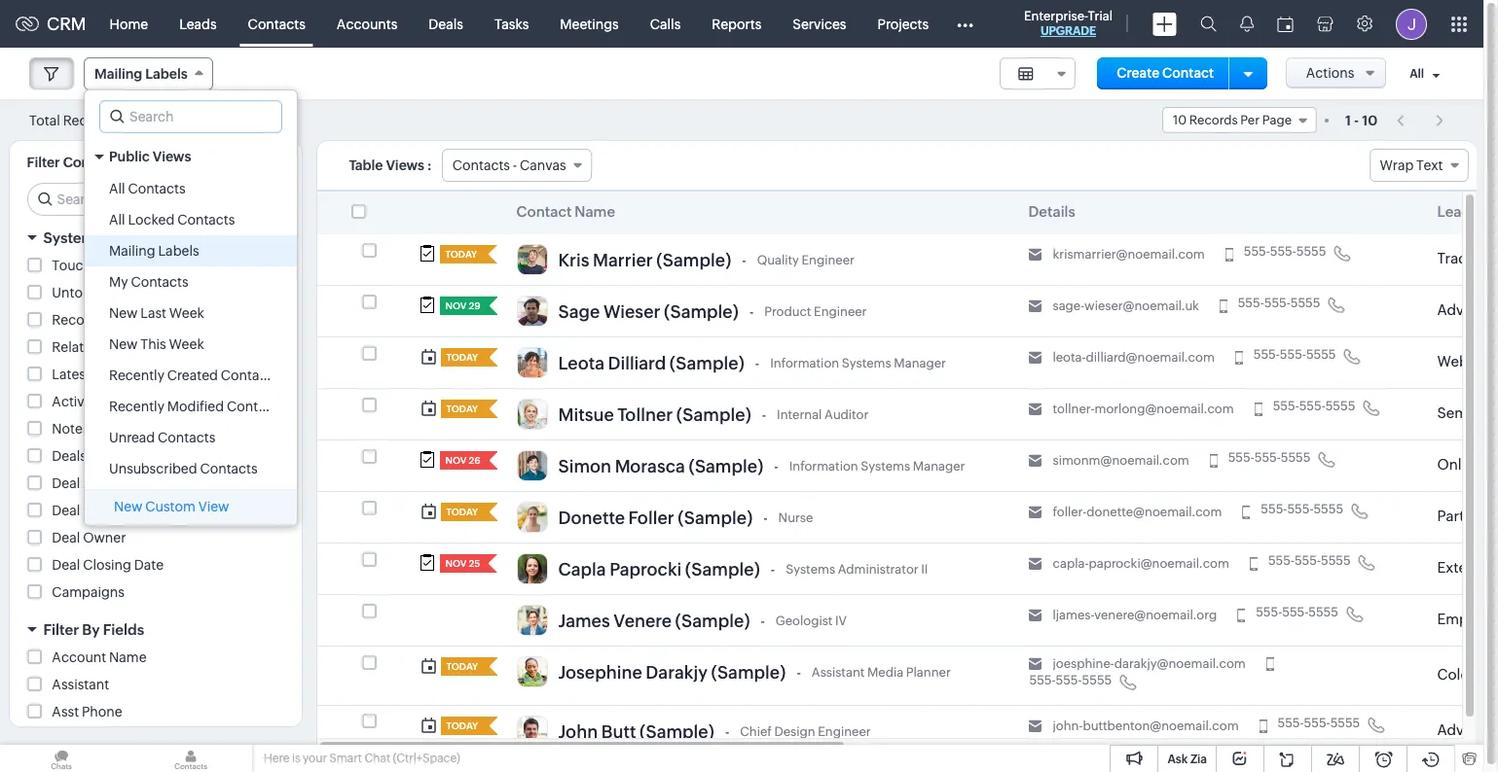 Task type: describe. For each thing, give the bounding box(es) containing it.
signals element
[[1228, 0, 1265, 48]]

capla paprocki (sample)
[[558, 560, 760, 580]]

product
[[764, 305, 811, 319]]

sage
[[558, 302, 600, 322]]

external r
[[1437, 560, 1498, 576]]

table views :
[[349, 158, 432, 173]]

wieser@noemail.uk
[[1084, 299, 1199, 313]]

(sample) for simon morasca (sample)
[[689, 457, 764, 477]]

today for donette foller (sample)
[[446, 507, 478, 518]]

advertise for john butt (sample)
[[1437, 722, 1498, 739]]

tollner
[[617, 405, 673, 425]]

- for leota dilliard (sample)
[[755, 357, 759, 372]]

sage-
[[1053, 299, 1085, 313]]

date
[[134, 558, 164, 573]]

today link for donette foller (sample)
[[440, 503, 480, 522]]

contacts up filters
[[177, 212, 235, 228]]

(sample) for james venere (sample)
[[675, 611, 750, 632]]

labels inside option
[[158, 243, 199, 259]]

today for mitsue tollner (sample)
[[446, 404, 478, 415]]

- for donette foller (sample)
[[763, 511, 768, 527]]

here is your smart chat (ctrl+space)
[[264, 752, 460, 766]]

information for leota dilliard (sample)
[[770, 356, 839, 371]]

contacts inside field
[[452, 158, 510, 173]]

10 records per page
[[1173, 113, 1292, 128]]

10 inside field
[[1173, 113, 1187, 128]]

ii
[[921, 563, 928, 577]]

public views region
[[85, 173, 297, 485]]

new for new last week
[[109, 306, 138, 321]]

deal amount
[[52, 476, 134, 492]]

administrator
[[838, 563, 919, 577]]

foller-donette@noemail.com
[[1053, 505, 1222, 520]]

canvas profile image image for leota dilliard (sample)
[[516, 348, 548, 379]]

filters
[[157, 230, 199, 246]]

trade
[[1437, 250, 1476, 267]]

donette
[[558, 508, 625, 529]]

created
[[167, 368, 218, 384]]

Contacts - Canvas field
[[442, 149, 591, 182]]

quality engineer
[[757, 253, 855, 268]]

- for sage wieser (sample)
[[749, 305, 754, 321]]

asst phone
[[52, 705, 122, 720]]

lead sou
[[1437, 203, 1498, 220]]

activities
[[52, 394, 110, 410]]

planner
[[906, 666, 951, 680]]

touched records
[[52, 258, 163, 274]]

john-buttbenton@noemail.com
[[1053, 719, 1239, 734]]

fields
[[103, 622, 144, 639]]

james venere (sample) link
[[558, 611, 750, 632]]

Mailing Labels field
[[84, 57, 213, 91]]

this
[[140, 337, 166, 352]]

1 vertical spatial search text field
[[28, 184, 286, 215]]

today for josephine darakjy (sample)
[[446, 662, 478, 673]]

tasks
[[494, 16, 529, 32]]

ljames-
[[1053, 608, 1094, 623]]

recently for recently modified contacts
[[109, 399, 164, 415]]

my contacts
[[109, 275, 188, 290]]

manager for simon morasca (sample)
[[913, 459, 965, 474]]

engineer for kris marrier (sample)
[[802, 253, 855, 268]]

email
[[93, 367, 128, 383]]

- for josephine darakjy (sample)
[[797, 666, 801, 682]]

- for simon morasca (sample)
[[774, 460, 778, 475]]

nov 29
[[445, 301, 481, 312]]

assistant for assistant media planner
[[812, 666, 865, 680]]

information for simon morasca (sample)
[[789, 459, 858, 474]]

systems for leota dilliard (sample)
[[842, 356, 891, 371]]

leota-dilliard@noemail.com link
[[1053, 350, 1215, 366]]

- for capla paprocki (sample)
[[771, 563, 775, 579]]

canvas profile image image for josephine darakjy (sample)
[[516, 657, 548, 688]]

partner
[[1437, 508, 1487, 525]]

deal owner
[[52, 531, 126, 546]]

records for total
[[63, 112, 115, 128]]

new for new custom view
[[114, 499, 143, 515]]

mailing labels inside option
[[109, 243, 199, 259]]

contacts left by
[[63, 155, 122, 170]]

josephine darakjy (sample)
[[558, 663, 786, 683]]

john-
[[1053, 719, 1083, 734]]

profile element
[[1384, 0, 1439, 47]]

icon_mail image for simon morasca (sample)
[[1028, 455, 1042, 469]]

custom
[[145, 499, 196, 515]]

my contacts option
[[85, 267, 297, 298]]

name for contact name
[[575, 203, 615, 220]]

leota dilliard (sample)
[[558, 353, 745, 374]]

name for account name
[[109, 650, 147, 666]]

reports
[[712, 16, 762, 32]]

account
[[52, 650, 106, 666]]

calls link
[[634, 0, 696, 47]]

unread contacts
[[109, 430, 215, 446]]

new last week option
[[85, 298, 297, 329]]

records for touched
[[111, 258, 163, 274]]

john-buttbenton@noemail.com link
[[1053, 719, 1239, 735]]

icon_mail image for kris marrier (sample)
[[1028, 249, 1042, 262]]

(sample) for donette foller (sample)
[[678, 508, 753, 529]]

recently for recently created contacts
[[109, 368, 164, 384]]

james
[[558, 611, 610, 632]]

nov 26 link
[[440, 452, 480, 470]]

10 Records Per Page field
[[1162, 107, 1317, 133]]

new last week
[[109, 306, 204, 321]]

deal for deal stage
[[52, 503, 80, 519]]

related
[[52, 340, 100, 355]]

seminar
[[1437, 405, 1494, 422]]

filter for filter by fields
[[43, 622, 79, 639]]

actions
[[1306, 65, 1354, 81]]

filter by fields button
[[9, 613, 301, 647]]

accounts
[[337, 16, 397, 32]]

locked
[[128, 212, 175, 228]]

external
[[1437, 560, 1493, 576]]

Other Modules field
[[944, 8, 986, 39]]

today for kris marrier (sample)
[[445, 249, 477, 260]]

profile image
[[1396, 8, 1427, 39]]

last
[[140, 306, 166, 321]]

calendar image
[[1277, 16, 1294, 32]]

- for james venere (sample)
[[761, 615, 765, 630]]

ljames-venere@noemail.org link
[[1053, 608, 1217, 624]]

contacts up 'unsubscribed contacts'
[[158, 430, 215, 446]]

deal closing date
[[52, 558, 164, 573]]

kris
[[558, 250, 589, 271]]

icon_mail image for john butt (sample)
[[1028, 721, 1042, 734]]

systems administrator ii
[[786, 563, 928, 577]]

size image
[[1018, 65, 1033, 83]]

geologist
[[776, 614, 833, 629]]

mailing labels inside field
[[94, 66, 188, 82]]

recently modified contacts option
[[85, 391, 297, 422]]

marrier
[[593, 250, 653, 271]]

1 vertical spatial action
[[158, 340, 200, 355]]

canvas profile image image for mitsue tollner (sample)
[[516, 399, 548, 430]]

leads
[[179, 16, 217, 32]]

ask zia
[[1168, 753, 1207, 767]]

canvas profile image image for john butt (sample)
[[516, 716, 548, 747]]

search image
[[1200, 16, 1217, 32]]

(sample) for mitsue tollner (sample)
[[676, 405, 751, 425]]

icon_mail image for capla paprocki (sample)
[[1028, 558, 1042, 572]]

crm
[[47, 14, 86, 34]]

filter for filter contacts by
[[27, 155, 60, 170]]

canvas profile image image for capla paprocki (sample)
[[516, 554, 548, 585]]

Wrap Text field
[[1369, 149, 1468, 182]]

records for untouched
[[126, 285, 178, 301]]

media
[[867, 666, 904, 680]]

29
[[469, 301, 481, 312]]

tollner-
[[1053, 402, 1095, 417]]

canvas
[[520, 158, 566, 173]]

joesphine-darakjy@noemail.com
[[1053, 657, 1246, 672]]

new custom view link
[[85, 491, 297, 526]]

services
[[793, 16, 846, 32]]

unread contacts option
[[85, 422, 297, 454]]

today link for john butt (sample)
[[440, 717, 480, 736]]

reports link
[[696, 0, 777, 47]]

canvas profile image image for simon morasca (sample)
[[516, 451, 548, 482]]

0 horizontal spatial contact
[[516, 203, 572, 220]]

assistant for assistant
[[52, 678, 109, 693]]

mailing inside option
[[109, 243, 155, 259]]

enterprise-trial upgrade
[[1024, 9, 1113, 38]]

contacts up locked
[[128, 181, 186, 197]]

nov for sage
[[445, 301, 467, 312]]

manager for leota dilliard (sample)
[[894, 356, 946, 371]]

contacts right leads
[[248, 16, 306, 32]]



Task type: vqa. For each thing, say whether or not it's contained in the screenshot.


Task type: locate. For each thing, give the bounding box(es) containing it.
engineer right quality
[[802, 253, 855, 268]]

home
[[110, 16, 148, 32]]

meetings
[[560, 16, 619, 32]]

0 horizontal spatial deals
[[52, 449, 87, 464]]

krismarrier@noemail.com link
[[1053, 247, 1205, 263]]

deal for deal amount
[[52, 476, 80, 492]]

1 horizontal spatial name
[[575, 203, 615, 220]]

2 week from the top
[[169, 337, 204, 352]]

icon_mobile image
[[1225, 249, 1233, 262], [1219, 300, 1227, 314], [1235, 352, 1243, 365], [1254, 403, 1262, 417], [1210, 455, 1218, 469], [1242, 507, 1250, 520], [1250, 558, 1258, 572], [1237, 610, 1245, 623], [1266, 659, 1274, 672], [1259, 721, 1267, 734]]

5 icon_mail image from the top
[[1028, 455, 1042, 469]]

1 horizontal spatial deals
[[429, 16, 463, 32]]

public
[[109, 149, 150, 165]]

icon_mail image left leota-
[[1028, 352, 1042, 365]]

filter contacts by
[[27, 155, 141, 170]]

(sample) up chief
[[711, 663, 786, 683]]

0 vertical spatial engineer
[[802, 253, 855, 268]]

3 canvas profile image image from the top
[[516, 348, 548, 379]]

0 vertical spatial action
[[100, 312, 142, 328]]

information up internal
[[770, 356, 839, 371]]

10 canvas profile image image from the top
[[516, 716, 548, 747]]

labels down leads link
[[145, 66, 188, 82]]

engineer right design
[[818, 725, 871, 740]]

morasca
[[615, 457, 685, 477]]

(sample) inside leota dilliard (sample) "link"
[[670, 353, 745, 374]]

canvas profile image image left john
[[516, 716, 548, 747]]

today link for josephine darakjy (sample)
[[440, 658, 480, 677]]

canvas profile image image left josephine
[[516, 657, 548, 688]]

views left :
[[386, 158, 424, 173]]

views for public
[[153, 149, 191, 165]]

name down "fields" in the bottom of the page
[[109, 650, 147, 666]]

icon_mail image for james venere (sample)
[[1028, 610, 1042, 623]]

assistant left the "media"
[[812, 666, 865, 680]]

status
[[131, 367, 171, 383]]

(sample) for john butt (sample)
[[639, 722, 714, 743]]

unsubscribed
[[109, 461, 197, 477]]

canvas profile image image
[[516, 244, 548, 275], [516, 296, 548, 327], [516, 348, 548, 379], [516, 399, 548, 430], [516, 451, 548, 482], [516, 502, 548, 533], [516, 554, 548, 585], [516, 605, 548, 637], [516, 657, 548, 688], [516, 716, 548, 747]]

filter left by
[[43, 622, 79, 639]]

10 for total records 10
[[118, 113, 132, 128]]

chat
[[364, 752, 390, 766]]

mailing down "home" link
[[94, 66, 142, 82]]

(sample) for kris marrier (sample)
[[656, 250, 731, 271]]

web
[[1437, 353, 1468, 370]]

today link for mitsue tollner (sample)
[[440, 400, 480, 419]]

4 icon_mail image from the top
[[1028, 403, 1042, 417]]

canvas profile image image left capla
[[516, 554, 548, 585]]

icon_mail image for leota dilliard (sample)
[[1028, 352, 1042, 365]]

0 vertical spatial filter
[[27, 155, 60, 170]]

new left 'this'
[[109, 337, 138, 352]]

10 down create contact button
[[1173, 113, 1187, 128]]

mailing labels option
[[85, 236, 297, 267]]

icon_mail image left sage-
[[1028, 300, 1042, 314]]

search element
[[1189, 0, 1228, 48]]

asst
[[52, 705, 79, 720]]

venere@noemail.org
[[1094, 608, 1217, 623]]

0 horizontal spatial assistant
[[52, 678, 109, 693]]

1 vertical spatial name
[[109, 650, 147, 666]]

(sample) right the paprocki
[[685, 560, 760, 580]]

labels down all locked contacts
[[158, 243, 199, 259]]

1 vertical spatial deals
[[52, 449, 87, 464]]

stage
[[83, 503, 120, 519]]

dilliard
[[608, 353, 666, 374]]

4 deal from the top
[[52, 558, 80, 573]]

by
[[82, 622, 100, 639]]

engineer for sage wieser (sample)
[[814, 305, 867, 319]]

1 recently from the top
[[109, 368, 164, 384]]

1 vertical spatial week
[[169, 337, 204, 352]]

system
[[43, 230, 95, 246]]

0 vertical spatial advertise
[[1437, 302, 1498, 318]]

capla-
[[1053, 557, 1089, 571]]

1 vertical spatial advertise
[[1437, 722, 1498, 739]]

all for all locked contacts
[[109, 212, 125, 228]]

3 deal from the top
[[52, 531, 80, 546]]

deal up "deal stage"
[[52, 476, 80, 492]]

records up filter contacts by
[[63, 112, 115, 128]]

chief
[[740, 725, 772, 740]]

(sample) right butt
[[639, 722, 714, 743]]

all down profile "element"
[[1410, 67, 1424, 81]]

leads link
[[164, 0, 232, 47]]

1 vertical spatial mailing labels
[[109, 243, 199, 259]]

canvas profile image image left mitsue
[[516, 399, 548, 430]]

information
[[770, 356, 839, 371], [789, 459, 858, 474]]

1 vertical spatial recently
[[109, 399, 164, 415]]

views inside public views dropdown button
[[153, 149, 191, 165]]

3 icon_mail image from the top
[[1028, 352, 1042, 365]]

contacts up new last week
[[131, 275, 188, 290]]

nov 25 link
[[440, 555, 480, 573]]

text
[[1416, 158, 1443, 173]]

nov inside nov 26 link
[[445, 456, 467, 466]]

canvas profile image image left james
[[516, 605, 548, 637]]

0 vertical spatial mailing labels
[[94, 66, 188, 82]]

1 horizontal spatial action
[[158, 340, 200, 355]]

search text field up public views dropdown button
[[100, 101, 281, 132]]

all up system defined filters
[[109, 212, 125, 228]]

notes
[[52, 422, 89, 437]]

deals link
[[413, 0, 479, 47]]

joesphine-darakjy@noemail.com link
[[1053, 657, 1246, 673]]

0 vertical spatial information
[[770, 356, 839, 371]]

1 vertical spatial labels
[[158, 243, 199, 259]]

nov for capla
[[445, 559, 467, 569]]

today link
[[440, 245, 479, 264], [440, 348, 480, 367], [440, 400, 480, 419], [440, 503, 480, 522], [440, 658, 480, 677], [440, 717, 480, 736]]

canvas profile image image for donette foller (sample)
[[516, 502, 548, 533]]

9 canvas profile image image from the top
[[516, 657, 548, 688]]

filter down total at top left
[[27, 155, 60, 170]]

simonm@noemail.com
[[1053, 454, 1189, 468]]

engineer
[[802, 253, 855, 268], [814, 305, 867, 319], [818, 725, 871, 740]]

action up related records action
[[100, 312, 142, 328]]

0 vertical spatial deals
[[429, 16, 463, 32]]

deal for deal closing date
[[52, 558, 80, 573]]

5 canvas profile image image from the top
[[516, 451, 548, 482]]

deal left stage
[[52, 503, 80, 519]]

today for leota dilliard (sample)
[[446, 352, 478, 363]]

1 vertical spatial new
[[109, 337, 138, 352]]

all for all
[[1410, 67, 1424, 81]]

today link for kris marrier (sample)
[[440, 245, 479, 264]]

leota dilliard (sample) link
[[558, 353, 745, 374]]

labels inside field
[[145, 66, 188, 82]]

information down internal auditor
[[789, 459, 858, 474]]

canvas profile image image left the donette
[[516, 502, 548, 533]]

contacts image
[[129, 746, 252, 773]]

views right by
[[153, 149, 191, 165]]

contact inside button
[[1162, 65, 1214, 81]]

icon_mail image for mitsue tollner (sample)
[[1028, 403, 1042, 417]]

deals left tasks link
[[429, 16, 463, 32]]

search text field up system defined filters dropdown button
[[28, 184, 286, 215]]

(sample) for leota dilliard (sample)
[[670, 353, 745, 374]]

chats image
[[0, 746, 123, 773]]

0 horizontal spatial action
[[100, 312, 142, 328]]

10 up public
[[118, 113, 132, 128]]

john butt (sample)
[[558, 722, 714, 743]]

capla paprocki (sample) link
[[558, 560, 760, 581]]

1 horizontal spatial contact
[[1162, 65, 1214, 81]]

0 vertical spatial week
[[169, 306, 204, 321]]

(sample) inside james venere (sample) link
[[675, 611, 750, 632]]

canvas profile image image left kris
[[516, 244, 548, 275]]

2 vertical spatial all
[[109, 212, 125, 228]]

amount
[[83, 476, 134, 492]]

records for 10
[[1189, 113, 1238, 128]]

icon_mail image for josephine darakjy (sample)
[[1028, 659, 1042, 672]]

2 deal from the top
[[52, 503, 80, 519]]

2 vertical spatial systems
[[786, 563, 835, 577]]

mailing labels down "home" link
[[94, 66, 188, 82]]

8 icon_mail image from the top
[[1028, 610, 1042, 623]]

0 vertical spatial all
[[1410, 67, 1424, 81]]

mitsue
[[558, 405, 614, 425]]

nurse
[[778, 511, 813, 526]]

(sample) right foller
[[678, 508, 753, 529]]

records up last
[[126, 285, 178, 301]]

sage-wieser@noemail.uk link
[[1053, 299, 1199, 314]]

(sample) for sage wieser (sample)
[[664, 302, 739, 322]]

capla
[[558, 560, 606, 580]]

0 vertical spatial labels
[[145, 66, 188, 82]]

nov left 29
[[445, 301, 467, 312]]

0 vertical spatial name
[[575, 203, 615, 220]]

icon_mail image for sage wieser (sample)
[[1028, 300, 1042, 314]]

advertise up web dow
[[1437, 302, 1498, 318]]

tasks link
[[479, 0, 544, 47]]

week for new this week
[[169, 337, 204, 352]]

canvas profile image image for kris marrier (sample)
[[516, 244, 548, 275]]

p
[[1497, 405, 1498, 422]]

foller-donette@noemail.com link
[[1053, 505, 1222, 521]]

1
[[1345, 112, 1351, 128]]

0 vertical spatial manager
[[894, 356, 946, 371]]

new this week option
[[85, 329, 297, 360]]

9 icon_mail image from the top
[[1028, 659, 1042, 672]]

new for new this week
[[109, 337, 138, 352]]

10 inside total records 10
[[118, 113, 132, 128]]

create menu element
[[1141, 0, 1189, 47]]

navigation
[[1387, 106, 1454, 134]]

recently up the unread
[[109, 399, 164, 415]]

contacts right created
[[221, 368, 278, 384]]

contact down canvas on the top left
[[516, 203, 572, 220]]

create contact button
[[1097, 57, 1233, 90]]

canvas profile image image for sage wieser (sample)
[[516, 296, 548, 327]]

systems up geologist iv
[[786, 563, 835, 577]]

(sample) right dilliard
[[670, 353, 745, 374]]

all locked contacts option
[[85, 204, 297, 236]]

10 for 1 - 10
[[1362, 112, 1378, 128]]

untouched records
[[52, 285, 178, 301]]

2 vertical spatial engineer
[[818, 725, 871, 740]]

(sample) up sage wieser (sample)
[[656, 250, 731, 271]]

dow
[[1471, 353, 1498, 370]]

all inside option
[[109, 212, 125, 228]]

0 horizontal spatial views
[[153, 149, 191, 165]]

(sample) inside kris marrier (sample) link
[[656, 250, 731, 271]]

1 icon_mail image from the top
[[1028, 249, 1042, 262]]

contacts right :
[[452, 158, 510, 173]]

signals image
[[1240, 16, 1254, 32]]

wieser
[[603, 302, 660, 322]]

nov left 26
[[445, 456, 467, 466]]

4 canvas profile image image from the top
[[516, 399, 548, 430]]

recently down related records action
[[109, 368, 164, 384]]

0 vertical spatial recently
[[109, 368, 164, 384]]

None field
[[999, 57, 1075, 90]]

advertise down cold call on the bottom right of page
[[1437, 722, 1498, 739]]

7 icon_mail image from the top
[[1028, 558, 1042, 572]]

1 vertical spatial all
[[109, 181, 125, 197]]

mailing up "my"
[[109, 243, 155, 259]]

capla-paprocki@noemail.com link
[[1053, 557, 1229, 572]]

1 horizontal spatial assistant
[[812, 666, 865, 680]]

1 vertical spatial manager
[[913, 459, 965, 474]]

0 vertical spatial systems
[[842, 356, 891, 371]]

new down the amount
[[114, 499, 143, 515]]

icon_mail image for donette foller (sample)
[[1028, 507, 1042, 520]]

3 nov from the top
[[445, 559, 467, 569]]

tollner-morlong@noemail.com link
[[1053, 402, 1234, 418]]

(sample) inside the john butt (sample) link
[[639, 722, 714, 743]]

contacts link
[[232, 0, 321, 47]]

create menu image
[[1153, 12, 1177, 36]]

systems up auditor
[[842, 356, 891, 371]]

week for new last week
[[169, 306, 204, 321]]

2 recently from the top
[[109, 399, 164, 415]]

mailing labels
[[94, 66, 188, 82], [109, 243, 199, 259]]

meetings link
[[544, 0, 634, 47]]

- for mitsue tollner (sample)
[[762, 408, 766, 424]]

2 horizontal spatial 10
[[1362, 112, 1378, 128]]

recently created contacts option
[[85, 360, 297, 391]]

week
[[169, 306, 204, 321], [169, 337, 204, 352]]

advertise for sage wieser (sample)
[[1437, 302, 1498, 318]]

all for all contacts
[[109, 181, 125, 197]]

james venere (sample)
[[558, 611, 750, 632]]

mitsue tollner (sample)
[[558, 405, 751, 425]]

1 horizontal spatial views
[[386, 158, 424, 173]]

icon_mail image left simonm@noemail.com link at the bottom of the page
[[1028, 455, 1042, 469]]

mailing inside field
[[94, 66, 142, 82]]

cold call
[[1437, 667, 1498, 683]]

upgrade
[[1041, 24, 1096, 38]]

icon_mail image
[[1028, 249, 1042, 262], [1028, 300, 1042, 314], [1028, 352, 1042, 365], [1028, 403, 1042, 417], [1028, 455, 1042, 469], [1028, 507, 1042, 520], [1028, 558, 1042, 572], [1028, 610, 1042, 623], [1028, 659, 1042, 672], [1028, 721, 1042, 734]]

(sample) up darakjy
[[675, 611, 750, 632]]

canvas profile image image left simon on the left bottom of page
[[516, 451, 548, 482]]

2 vertical spatial nov
[[445, 559, 467, 569]]

- for john butt (sample)
[[725, 725, 729, 741]]

0 vertical spatial new
[[109, 306, 138, 321]]

donette foller (sample) link
[[558, 508, 753, 529]]

(sample) inside capla paprocki (sample) link
[[685, 560, 760, 580]]

information systems manager for leota dilliard (sample)
[[770, 356, 946, 371]]

1 vertical spatial information
[[789, 459, 858, 474]]

your
[[303, 752, 327, 766]]

1 vertical spatial contact
[[516, 203, 572, 220]]

nov for simon
[[445, 456, 467, 466]]

closing
[[83, 558, 131, 573]]

6 canvas profile image image from the top
[[516, 502, 548, 533]]

create
[[1117, 65, 1160, 81]]

records up the my contacts
[[111, 258, 163, 274]]

(sample) for josephine darakjy (sample)
[[711, 663, 786, 683]]

assistant down account
[[52, 678, 109, 693]]

records left per
[[1189, 113, 1238, 128]]

icon_mail image left ljames-
[[1028, 610, 1042, 623]]

home link
[[94, 0, 164, 47]]

filter inside "filter by fields" dropdown button
[[43, 622, 79, 639]]

mailing
[[94, 66, 142, 82], [109, 243, 155, 259]]

5555
[[1296, 244, 1326, 259], [1291, 296, 1320, 311], [1306, 348, 1336, 362], [1326, 399, 1355, 414], [1281, 451, 1311, 465], [1314, 502, 1343, 517], [1321, 554, 1351, 569], [1309, 606, 1338, 620], [1082, 674, 1112, 688], [1330, 716, 1360, 731]]

deals inside deals "link"
[[429, 16, 463, 32]]

deal down "deal stage"
[[52, 531, 80, 546]]

10 right 1 on the top
[[1362, 112, 1378, 128]]

0 vertical spatial search text field
[[100, 101, 281, 132]]

2 vertical spatial new
[[114, 499, 143, 515]]

assistant media planner
[[812, 666, 951, 680]]

systems down auditor
[[861, 459, 910, 474]]

(sample) inside sage wieser (sample) link
[[664, 302, 739, 322]]

1 advertise from the top
[[1437, 302, 1498, 318]]

- for kris marrier (sample)
[[742, 253, 746, 269]]

nov left 25
[[445, 559, 467, 569]]

icon_mail image left tollner-
[[1028, 403, 1042, 417]]

information systems manager for simon morasca (sample)
[[789, 459, 965, 474]]

1 horizontal spatial 10
[[1173, 113, 1187, 128]]

1 vertical spatial nov
[[445, 456, 467, 466]]

1 vertical spatial systems
[[861, 459, 910, 474]]

week up new this week option
[[169, 306, 204, 321]]

unsubscribed contacts option
[[85, 454, 297, 485]]

information systems manager up auditor
[[770, 356, 946, 371]]

deal for deal owner
[[52, 531, 80, 546]]

foller-
[[1053, 505, 1087, 520]]

(sample) inside mitsue tollner (sample) "link"
[[676, 405, 751, 425]]

0 vertical spatial mailing
[[94, 66, 142, 82]]

views for table
[[386, 158, 424, 173]]

records inside field
[[1189, 113, 1238, 128]]

0 vertical spatial information systems manager
[[770, 356, 946, 371]]

services link
[[777, 0, 862, 47]]

2 icon_mail image from the top
[[1028, 300, 1042, 314]]

donette@noemail.com
[[1087, 505, 1222, 520]]

enterprise-
[[1024, 9, 1088, 23]]

engineer right product
[[814, 305, 867, 319]]

0 horizontal spatial name
[[109, 650, 147, 666]]

icon_mail image down details
[[1028, 249, 1042, 262]]

0 horizontal spatial 10
[[118, 113, 132, 128]]

nov inside nov 29 link
[[445, 301, 467, 312]]

deal up campaigns
[[52, 558, 80, 573]]

donette foller (sample)
[[558, 508, 753, 529]]

deals down notes
[[52, 449, 87, 464]]

records up latest email status
[[103, 340, 155, 355]]

action up recently created contacts option on the left of page
[[158, 340, 200, 355]]

1 canvas profile image image from the top
[[516, 244, 548, 275]]

all down by
[[109, 181, 125, 197]]

action
[[100, 312, 142, 328], [158, 340, 200, 355]]

mailing labels down locked
[[109, 243, 199, 259]]

- inside field
[[513, 158, 517, 173]]

2 nov from the top
[[445, 456, 467, 466]]

web dow
[[1437, 353, 1498, 370]]

nov 29 link
[[440, 297, 481, 315]]

contact right create
[[1162, 65, 1214, 81]]

(sample) inside the josephine darakjy (sample) link
[[711, 663, 786, 683]]

canvas profile image image left leota
[[516, 348, 548, 379]]

1 deal from the top
[[52, 476, 80, 492]]

6 icon_mail image from the top
[[1028, 507, 1042, 520]]

(sample) right wieser
[[664, 302, 739, 322]]

canvas profile image image left sage
[[516, 296, 548, 327]]

phone
[[82, 705, 122, 720]]

sho
[[1479, 250, 1498, 267]]

icon_mail image left foller- in the bottom right of the page
[[1028, 507, 1042, 520]]

new down untouched records
[[109, 306, 138, 321]]

1 vertical spatial information systems manager
[[789, 459, 965, 474]]

owner
[[83, 531, 126, 546]]

0 vertical spatial nov
[[445, 301, 467, 312]]

contacts right modified
[[227, 399, 284, 415]]

0 vertical spatial contact
[[1162, 65, 1214, 81]]

:
[[427, 158, 432, 173]]

icon_mail image left capla-
[[1028, 558, 1042, 572]]

1 week from the top
[[169, 306, 204, 321]]

records for related
[[103, 340, 155, 355]]

contacts up view
[[200, 461, 258, 477]]

10 icon_mail image from the top
[[1028, 721, 1042, 734]]

(sample) right tollner
[[676, 405, 751, 425]]

joesphine-
[[1053, 657, 1114, 672]]

icon_mail image left john-
[[1028, 721, 1042, 734]]

information systems manager down auditor
[[789, 459, 965, 474]]

wrap
[[1380, 158, 1414, 173]]

canvas profile image image for james venere (sample)
[[516, 605, 548, 637]]

online
[[1437, 457, 1482, 473]]

today for john butt (sample)
[[446, 721, 478, 732]]

7 canvas profile image image from the top
[[516, 554, 548, 585]]

8 canvas profile image image from the top
[[516, 605, 548, 637]]

quality
[[757, 253, 799, 268]]

2 advertise from the top
[[1437, 722, 1498, 739]]

(sample) inside donette foller (sample) 'link'
[[678, 508, 753, 529]]

week down "new last week" option
[[169, 337, 204, 352]]

Search text field
[[100, 101, 281, 132], [28, 184, 286, 215]]

name
[[575, 203, 615, 220], [109, 650, 147, 666]]

new custom view
[[114, 499, 229, 515]]

today
[[445, 249, 477, 260], [446, 352, 478, 363], [446, 404, 478, 415], [446, 507, 478, 518], [446, 662, 478, 673], [446, 721, 478, 732]]

1 nov from the top
[[445, 301, 467, 312]]

name up kris
[[575, 203, 615, 220]]

(sample) right morasca
[[689, 457, 764, 477]]

butt
[[601, 722, 636, 743]]

recently
[[109, 368, 164, 384], [109, 399, 164, 415]]

(sample) inside "simon morasca (sample)" link
[[689, 457, 764, 477]]

today link for leota dilliard (sample)
[[440, 348, 480, 367]]

total
[[29, 112, 60, 128]]

1 vertical spatial mailing
[[109, 243, 155, 259]]

unsubscribed contacts
[[109, 461, 258, 477]]

1 vertical spatial engineer
[[814, 305, 867, 319]]

(sample) for capla paprocki (sample)
[[685, 560, 760, 580]]

2 canvas profile image image from the top
[[516, 296, 548, 327]]

icon_mail image left joesphine-
[[1028, 659, 1042, 672]]

1 vertical spatial filter
[[43, 622, 79, 639]]

nov inside nov 25 link
[[445, 559, 467, 569]]

systems for simon morasca (sample)
[[861, 459, 910, 474]]

paprocki
[[610, 560, 682, 580]]



